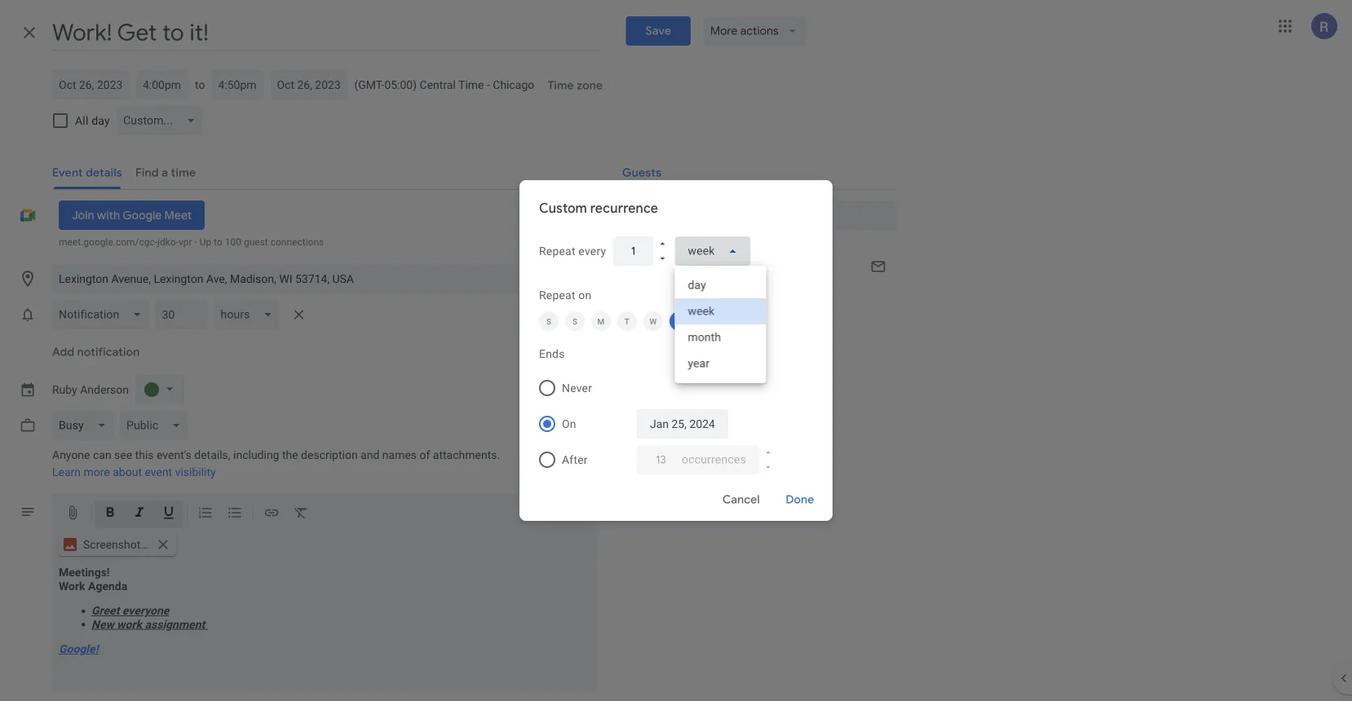 Task type: vqa. For each thing, say whether or not it's contained in the screenshot.
Save button
yes



Task type: describe. For each thing, give the bounding box(es) containing it.
(gmt-
[[354, 78, 385, 91]]

can
[[93, 449, 111, 462]]

all
[[75, 114, 89, 127]]

italic image
[[131, 505, 148, 524]]

0 vertical spatial guest
[[244, 237, 268, 248]]

junececi7@gmail.com
[[655, 328, 768, 341]]

of
[[420, 449, 430, 462]]

frequency list box
[[675, 266, 766, 383]]

cancel
[[723, 493, 760, 507]]

formatting options toolbar
[[52, 494, 596, 534]]

time zone
[[548, 78, 603, 93]]

about
[[113, 466, 142, 479]]

add
[[52, 345, 74, 360]]

Date on which the recurrence ends text field
[[650, 410, 716, 439]]

learn
[[52, 466, 81, 479]]

event's
[[157, 449, 192, 462]]

Weeks to repeat number field
[[626, 237, 641, 266]]

custom
[[539, 200, 587, 217]]

work
[[59, 580, 85, 593]]

anyone
[[52, 449, 90, 462]]

Title text field
[[52, 15, 600, 51]]

see
[[651, 475, 670, 489]]

after
[[562, 453, 588, 467]]

ruby anderson organizer
[[655, 291, 732, 318]]

1 vertical spatial guest
[[673, 475, 701, 489]]

with
[[97, 208, 120, 223]]

-
[[487, 78, 490, 91]]

list
[[704, 475, 719, 489]]

repeat on
[[539, 288, 592, 302]]

05:00)
[[385, 78, 417, 91]]

day
[[92, 114, 110, 127]]

invite others
[[651, 451, 714, 464]]

meet.google.com/cgc-jdko-vpr · up to 100 guest connections
[[59, 237, 324, 248]]

done button
[[774, 481, 826, 520]]

join
[[72, 208, 94, 223]]

agenda
[[88, 580, 127, 593]]

(gmt-05:00) central time - chicago
[[354, 78, 535, 91]]

recurrence
[[591, 200, 659, 217]]

greet everyone new work assignment
[[91, 605, 208, 631]]

w
[[650, 317, 657, 326]]

save button
[[626, 16, 691, 46]]

Hours in advance for notification number field
[[162, 300, 201, 330]]

event inside anyone can see this event's details, including the description and names of attachments. learn more about event visibility
[[145, 466, 172, 479]]

every
[[579, 244, 606, 258]]

2
[[623, 253, 629, 266]]

Description text field
[[52, 566, 596, 689]]

awaiting
[[630, 269, 667, 281]]

names
[[382, 449, 417, 462]]

description
[[301, 449, 358, 462]]

join with google meet link
[[59, 201, 205, 230]]

anyone can see this event's details, including the description and names of attachments. learn more about event visibility
[[52, 449, 500, 479]]

m
[[598, 317, 605, 326]]

Saturday checkbox
[[539, 312, 559, 331]]

save
[[646, 24, 672, 38]]

4 option from the top
[[675, 351, 766, 377]]

notification
[[77, 345, 140, 360]]

s for "s" option
[[573, 317, 578, 326]]

everyone
[[122, 605, 169, 618]]

modify event
[[651, 426, 717, 440]]

Monday checkbox
[[592, 312, 611, 331]]

time inside button
[[548, 78, 574, 93]]

·
[[195, 237, 197, 248]]

add notification
[[52, 345, 140, 360]]

never
[[562, 381, 592, 395]]

30 hours before element
[[52, 297, 312, 333]]

insert link image
[[264, 505, 280, 524]]

Sunday checkbox
[[565, 312, 585, 331]]

repeat for repeat every
[[539, 244, 576, 258]]

Wednesday checkbox
[[644, 312, 663, 331]]

including
[[233, 449, 279, 462]]

bulleted list image
[[227, 505, 243, 524]]

new
[[91, 618, 114, 631]]

1
[[623, 269, 628, 281]]

details,
[[194, 449, 231, 462]]

Tuesday checkbox
[[618, 312, 637, 331]]

all day
[[75, 114, 110, 127]]

100
[[225, 237, 241, 248]]

add notification button
[[46, 338, 146, 367]]

none field inside custom recurrence dialog
[[675, 237, 751, 266]]

0 vertical spatial event
[[689, 426, 717, 440]]

on
[[562, 417, 577, 431]]



Task type: locate. For each thing, give the bounding box(es) containing it.
0 horizontal spatial ruby
[[52, 383, 77, 397]]

s
[[547, 317, 552, 326], [573, 317, 578, 326]]

time
[[459, 78, 484, 91], [548, 78, 574, 93]]

None field
[[675, 237, 751, 266]]

t right monday option
[[625, 317, 630, 326]]

0 horizontal spatial s
[[547, 317, 552, 326]]

1 vertical spatial ruby
[[52, 383, 77, 397]]

ruby
[[655, 291, 680, 304], [52, 383, 77, 397]]

t for tuesday option
[[625, 317, 630, 326]]

1 horizontal spatial guest
[[673, 475, 701, 489]]

meetings!
[[59, 566, 110, 580]]

connections
[[271, 237, 324, 248]]

group containing guest permissions
[[609, 397, 897, 494]]

1 vertical spatial anderson
[[80, 383, 129, 397]]

attachments.
[[433, 449, 500, 462]]

custom recurrence
[[539, 200, 659, 217]]

s inside option
[[573, 317, 578, 326]]

Friday checkbox
[[696, 312, 716, 331]]

t inside option
[[625, 317, 630, 326]]

guest permissions
[[623, 402, 717, 415]]

0 horizontal spatial event
[[145, 466, 172, 479]]

guests invited to this event. tree
[[609, 287, 897, 348]]

t right 'w'
[[677, 317, 682, 326]]

2 repeat from the top
[[539, 288, 576, 302]]

1 horizontal spatial anderson
[[683, 291, 732, 304]]

0 horizontal spatial anderson
[[80, 383, 129, 397]]

up
[[200, 237, 211, 248]]

1 horizontal spatial event
[[689, 426, 717, 440]]

join with google meet
[[72, 208, 192, 223]]

ruby for ruby anderson organizer
[[655, 291, 680, 304]]

ends
[[539, 347, 565, 361]]

permissions
[[655, 402, 717, 415]]

underline image
[[161, 505, 177, 524]]

2 guests 1 awaiting
[[623, 253, 667, 281]]

visibility
[[175, 466, 216, 479]]

1 repeat from the top
[[539, 244, 576, 258]]

ruby inside ruby anderson organizer
[[655, 291, 680, 304]]

1 t from the left
[[625, 317, 630, 326]]

jdko-
[[158, 237, 179, 248]]

Thursday checkbox
[[670, 312, 689, 331]]

event up others
[[689, 426, 717, 440]]

option group
[[533, 370, 813, 478]]

0 horizontal spatial time
[[459, 78, 484, 91]]

more
[[84, 466, 110, 479]]

zone
[[577, 78, 603, 93]]

see guest list
[[651, 475, 719, 489]]

0 horizontal spatial to
[[195, 78, 205, 91]]

1 horizontal spatial ruby
[[655, 291, 680, 304]]

anderson inside ruby anderson organizer
[[683, 291, 732, 304]]

ruby up organizer
[[655, 291, 680, 304]]

ruby anderson
[[52, 383, 129, 397]]

this
[[135, 449, 154, 462]]

anderson for ruby anderson
[[80, 383, 129, 397]]

guest left list on the bottom of page
[[673, 475, 701, 489]]

and
[[361, 449, 380, 462]]

see
[[114, 449, 132, 462]]

t inside checkbox
[[677, 317, 682, 326]]

t for thursday checkbox
[[677, 317, 682, 326]]

1 horizontal spatial time
[[548, 78, 574, 93]]

option group containing never
[[533, 370, 813, 478]]

ruby for ruby anderson
[[52, 383, 77, 397]]

time left -
[[459, 78, 484, 91]]

ruby anderson, organizer tree item
[[609, 287, 897, 321]]

2 t from the left
[[677, 317, 682, 326]]

repeat left every
[[539, 244, 576, 258]]

Occurrence count number field
[[650, 445, 672, 475]]

to
[[195, 78, 205, 91], [214, 237, 223, 248]]

1 vertical spatial to
[[214, 237, 223, 248]]

organizer
[[655, 307, 697, 318]]

the
[[282, 449, 298, 462]]

learn more about event visibility link
[[52, 466, 216, 479]]

time zone button
[[541, 71, 609, 100]]

guest
[[623, 402, 652, 415]]

1 vertical spatial repeat
[[539, 288, 576, 302]]

anderson
[[683, 291, 732, 304], [80, 383, 129, 397]]

group
[[609, 397, 897, 494]]

central
[[420, 78, 456, 91]]

option
[[675, 273, 766, 299], [675, 299, 766, 325], [675, 325, 766, 351], [675, 351, 766, 377]]

0 horizontal spatial t
[[625, 317, 630, 326]]

s inside checkbox
[[547, 317, 552, 326]]

remove formatting image
[[293, 505, 309, 524]]

0 vertical spatial to
[[195, 78, 205, 91]]

guest
[[244, 237, 268, 248], [673, 475, 701, 489]]

vpr
[[179, 237, 192, 248]]

cancel button
[[716, 481, 768, 520]]

1 horizontal spatial to
[[214, 237, 223, 248]]

google
[[123, 208, 162, 223]]

f
[[703, 317, 708, 326]]

work
[[117, 618, 142, 631]]

assignment
[[145, 618, 205, 631]]

anderson for ruby anderson organizer
[[683, 291, 732, 304]]

s right s checkbox
[[573, 317, 578, 326]]

2 s from the left
[[573, 317, 578, 326]]

modify
[[651, 426, 686, 440]]

greet
[[91, 605, 119, 618]]

1 s from the left
[[547, 317, 552, 326]]

on
[[579, 288, 592, 302]]

time left zone
[[548, 78, 574, 93]]

0 vertical spatial repeat
[[539, 244, 576, 258]]

0 vertical spatial ruby
[[655, 291, 680, 304]]

1 option from the top
[[675, 273, 766, 299]]

others
[[681, 451, 714, 464]]

option group inside custom recurrence dialog
[[533, 370, 813, 478]]

event down this
[[145, 466, 172, 479]]

meet.google.com/cgc-
[[59, 237, 158, 248]]

0 vertical spatial anderson
[[683, 291, 732, 304]]

repeat for repeat on
[[539, 288, 576, 302]]

anderson down the notification
[[80, 383, 129, 397]]

0 horizontal spatial guest
[[244, 237, 268, 248]]

chicago
[[493, 78, 535, 91]]

guests
[[632, 253, 666, 266]]

1 vertical spatial event
[[145, 466, 172, 479]]

s left "s" option
[[547, 317, 552, 326]]

guest right 100
[[244, 237, 268, 248]]

anderson up f checkbox at the right top
[[683, 291, 732, 304]]

2 option from the top
[[675, 299, 766, 325]]

google! link
[[59, 643, 98, 656]]

numbered list image
[[197, 505, 214, 524]]

1 horizontal spatial s
[[573, 317, 578, 326]]

bold image
[[102, 505, 118, 524]]

invite
[[651, 451, 679, 464]]

1 horizontal spatial t
[[677, 317, 682, 326]]

repeat every
[[539, 244, 606, 258]]

google!
[[59, 643, 98, 656]]

done
[[786, 493, 815, 507]]

repeat up s checkbox
[[539, 288, 576, 302]]

s for s checkbox
[[547, 317, 552, 326]]

junececi7@gmail.com tree item
[[609, 321, 897, 348]]

meet
[[164, 208, 192, 223]]

ruby down add
[[52, 383, 77, 397]]

event
[[689, 426, 717, 440], [145, 466, 172, 479]]

3 option from the top
[[675, 325, 766, 351]]

meetings! work agenda
[[59, 566, 127, 593]]

custom recurrence dialog
[[520, 180, 833, 521]]



